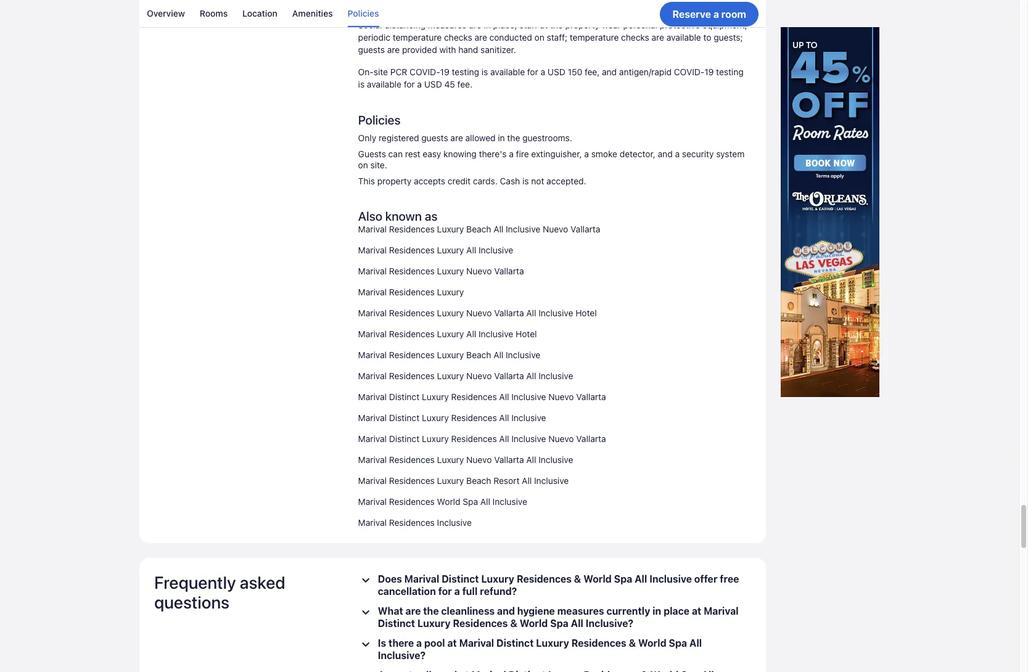 Task type: locate. For each thing, give the bounding box(es) containing it.
residences inside does marival distinct luxury residences & world spa all inclusive offer free cancellation for a full refund?
[[517, 574, 572, 585]]

and down the refund?
[[497, 606, 515, 617]]

world inside what are the cleanliness and hygiene measures currently in place at marival distinct luxury residences & world spa all inclusive?
[[520, 618, 548, 629]]

policies up social
[[348, 8, 379, 19]]

guests
[[358, 44, 385, 55], [422, 132, 448, 143]]

luxury up marival residences world spa all inclusive
[[437, 476, 464, 486]]

0 horizontal spatial covid-
[[410, 66, 440, 77]]

2 horizontal spatial is
[[523, 176, 529, 186]]

world inside is there a pool at marival distinct luxury residences & world spa all inclusive?
[[639, 638, 667, 649]]

a inside does marival distinct luxury residences & world spa all inclusive offer free cancellation for a full refund?
[[455, 586, 460, 597]]

2 vertical spatial in
[[653, 606, 662, 617]]

1 horizontal spatial is
[[482, 66, 488, 77]]

hotel
[[576, 308, 597, 318], [516, 329, 537, 339]]

property up staff;
[[565, 20, 600, 30]]

policies
[[348, 8, 379, 19], [358, 113, 401, 127]]

1 beach from the top
[[467, 224, 491, 234]]

on inside the policies only registered guests are allowed in the guestrooms. guests can rest easy knowing there's a fire extinguisher, a smoke detector, and a security system on site. this property accepts credit cards. cash is not accepted.
[[358, 160, 368, 170]]

2 marival residences luxury nuevo vallarta all inclusive from the top
[[358, 455, 573, 465]]

on-
[[358, 66, 374, 77]]

3 beach from the top
[[467, 476, 491, 486]]

place
[[664, 606, 690, 617]]

checks
[[444, 32, 472, 42], [621, 32, 650, 42]]

1 horizontal spatial the
[[507, 132, 520, 143]]

0 horizontal spatial is
[[358, 79, 365, 89]]

distinct
[[389, 392, 420, 402], [389, 413, 420, 423], [389, 434, 420, 444], [442, 574, 479, 585], [378, 618, 415, 629], [497, 638, 534, 649]]

spa down place at the right of the page
[[669, 638, 687, 649]]

1 horizontal spatial checks
[[621, 32, 650, 42]]

1 horizontal spatial hotel
[[576, 308, 597, 318]]

0 vertical spatial is
[[482, 66, 488, 77]]

at right the "pool"
[[448, 638, 457, 649]]

beach
[[467, 224, 491, 234], [467, 350, 491, 360], [467, 476, 491, 486]]

luxury down "marival residences luxury beach all inclusive"
[[437, 371, 464, 381]]

guests down periodic
[[358, 44, 385, 55]]

0 vertical spatial hotel
[[576, 308, 597, 318]]

a left 150
[[541, 66, 546, 77]]

luxury up the refund?
[[481, 574, 515, 585]]

refund?
[[480, 586, 517, 597]]

all inside what are the cleanliness and hygiene measures currently in place at marival distinct luxury residences & world spa all inclusive?
[[571, 618, 584, 629]]

luxury down marival distinct luxury residences all inclusive nuevo vallarta
[[422, 413, 449, 423]]

1 horizontal spatial 19
[[705, 66, 714, 77]]

and right the detector,
[[658, 148, 673, 159]]

0 vertical spatial and
[[602, 66, 617, 77]]

is down "sanitizer."
[[482, 66, 488, 77]]

at
[[540, 20, 548, 30], [692, 606, 702, 617], [448, 638, 457, 649]]

marival residences luxury nuevo vallarta all inclusive up marival residences luxury beach resort all inclusive
[[358, 455, 573, 465]]

0 horizontal spatial temperature
[[393, 32, 442, 42]]

is
[[378, 638, 386, 649]]

a
[[714, 8, 719, 19], [541, 66, 546, 77], [417, 79, 422, 89], [509, 148, 514, 159], [585, 148, 589, 159], [675, 148, 680, 159], [455, 586, 460, 597], [416, 638, 422, 649]]

vallarta
[[571, 224, 601, 234], [494, 266, 524, 276], [494, 308, 524, 318], [494, 371, 524, 381], [576, 392, 606, 402], [576, 434, 606, 444], [494, 455, 524, 465]]

0 horizontal spatial on
[[358, 160, 368, 170]]

known
[[385, 209, 422, 223]]

covid- down the to
[[674, 66, 705, 77]]

for left full
[[438, 586, 452, 597]]

offer
[[695, 574, 718, 585]]

a left 45
[[417, 79, 422, 89]]

is down on-
[[358, 79, 365, 89]]

luxury inside is there a pool at marival distinct luxury residences & world spa all inclusive?
[[536, 638, 569, 649]]

distancing
[[385, 20, 426, 30]]

inclusive? down currently
[[586, 618, 634, 629]]

1 vertical spatial for
[[404, 79, 415, 89]]

available down "sanitizer."
[[491, 66, 525, 77]]

luxury inside what are the cleanliness and hygiene measures currently in place at marival distinct luxury residences & world spa all inclusive?
[[418, 618, 451, 629]]

2 horizontal spatial &
[[629, 638, 636, 649]]

luxury up the "pool"
[[418, 618, 451, 629]]

& down "hygiene"
[[510, 618, 518, 629]]

are inside the policies only registered guests are allowed in the guestrooms. guests can rest easy knowing there's a fire extinguisher, a smoke detector, and a security system on site. this property accepts credit cards. cash is not accepted.
[[451, 132, 463, 143]]

checks down personal
[[621, 32, 650, 42]]

& inside what are the cleanliness and hygiene measures currently in place at marival distinct luxury residences & world spa all inclusive?
[[510, 618, 518, 629]]

2 horizontal spatial available
[[667, 32, 701, 42]]

checks up the 'hand' at the top
[[444, 32, 472, 42]]

1 vertical spatial property
[[377, 176, 412, 186]]

0 horizontal spatial hotel
[[516, 329, 537, 339]]

for down pcr at the left
[[404, 79, 415, 89]]

usd left 150
[[548, 66, 566, 77]]

is left not
[[523, 176, 529, 186]]

a left the "pool"
[[416, 638, 422, 649]]

on down guests at left
[[358, 160, 368, 170]]

1 horizontal spatial at
[[540, 20, 548, 30]]

2 vertical spatial the
[[423, 606, 439, 617]]

list
[[139, 0, 766, 27]]

in left place;
[[484, 20, 491, 30]]

1 19 from the left
[[440, 66, 450, 77]]

1 vertical spatial beach
[[467, 350, 491, 360]]

0 horizontal spatial checks
[[444, 32, 472, 42]]

policies link
[[348, 0, 379, 27]]

inclusive? inside what are the cleanliness and hygiene measures currently in place at marival distinct luxury residences & world spa all inclusive?
[[586, 618, 634, 629]]

at right place at the right of the page
[[692, 606, 702, 617]]

fee.
[[458, 79, 473, 89]]

1 vertical spatial and
[[658, 148, 673, 159]]

on inside social distancing measures are in place; staff at the property wear personal protective equipment; periodic temperature checks are conducted on staff; temperature checks are available to guests; guests are provided with hand sanitizer.
[[535, 32, 545, 42]]

property inside the policies only registered guests are allowed in the guestrooms. guests can rest easy knowing there's a fire extinguisher, a smoke detector, and a security system on site. this property accepts credit cards. cash is not accepted.
[[377, 176, 412, 186]]

spa down marival residences luxury beach resort all inclusive
[[463, 496, 478, 507]]

staff
[[520, 20, 538, 30]]

in inside social distancing measures are in place; staff at the property wear personal protective equipment; periodic temperature checks are conducted on staff; temperature checks are available to guests; guests are provided with hand sanitizer.
[[484, 20, 491, 30]]

0 vertical spatial beach
[[467, 224, 491, 234]]

inclusive? down there
[[378, 650, 426, 661]]

reserve
[[673, 8, 711, 19]]

the down cancellation
[[423, 606, 439, 617]]

1 covid- from the left
[[410, 66, 440, 77]]

2 vertical spatial &
[[629, 638, 636, 649]]

and
[[602, 66, 617, 77], [658, 148, 673, 159], [497, 606, 515, 617]]

and right fee,
[[602, 66, 617, 77]]

2 vertical spatial at
[[448, 638, 457, 649]]

policies inside the policies only registered guests are allowed in the guestrooms. guests can rest easy knowing there's a fire extinguisher, a smoke detector, and a security system on site. this property accepts credit cards. cash is not accepted.
[[358, 113, 401, 127]]

0 vertical spatial available
[[667, 32, 701, 42]]

0 vertical spatial on
[[535, 32, 545, 42]]

temperature down wear
[[570, 32, 619, 42]]

at right staff
[[540, 20, 548, 30]]

0 vertical spatial &
[[574, 574, 581, 585]]

1 horizontal spatial testing
[[716, 66, 744, 77]]

& inside is there a pool at marival distinct luxury residences & world spa all inclusive?
[[629, 638, 636, 649]]

nuevo
[[543, 224, 568, 234], [467, 266, 492, 276], [467, 308, 492, 318], [467, 371, 492, 381], [549, 392, 574, 402], [549, 434, 574, 444], [467, 455, 492, 465]]

2 horizontal spatial for
[[527, 66, 539, 77]]

0 vertical spatial measures
[[428, 20, 467, 30]]

0 vertical spatial at
[[540, 20, 548, 30]]

policies only registered guests are allowed in the guestrooms. guests can rest easy knowing there's a fire extinguisher, a smoke detector, and a security system on site. this property accepts credit cards. cash is not accepted.
[[358, 113, 745, 186]]

0 horizontal spatial in
[[484, 20, 491, 30]]

measures inside what are the cleanliness and hygiene measures currently in place at marival distinct luxury residences & world spa all inclusive?
[[558, 606, 604, 617]]

0 horizontal spatial guests
[[358, 44, 385, 55]]

2 vertical spatial beach
[[467, 476, 491, 486]]

1 horizontal spatial measures
[[558, 606, 604, 617]]

luxury up marival distinct luxury residences all inclusive in the bottom of the page
[[422, 392, 449, 402]]

beach down marival residences luxury all inclusive hotel
[[467, 350, 491, 360]]

0 vertical spatial usd
[[548, 66, 566, 77]]

policies for policies only registered guests are allowed in the guestrooms. guests can rest easy knowing there's a fire extinguisher, a smoke detector, and a security system on site. this property accepts credit cards. cash is not accepted.
[[358, 113, 401, 127]]

on
[[535, 32, 545, 42], [358, 160, 368, 170]]

0 vertical spatial marival residences luxury nuevo vallarta all inclusive
[[358, 371, 573, 381]]

available inside social distancing measures are in place; staff at the property wear personal protective equipment; periodic temperature checks are conducted on staff; temperature checks are available to guests; guests are provided with hand sanitizer.
[[667, 32, 701, 42]]

the up staff;
[[550, 20, 563, 30]]

in left place at the right of the page
[[653, 606, 662, 617]]

reserve a room
[[673, 8, 747, 19]]

frequently
[[154, 572, 236, 593]]

luxury
[[437, 224, 464, 234], [437, 245, 464, 255], [437, 266, 464, 276], [437, 287, 464, 297], [437, 308, 464, 318], [437, 329, 464, 339], [437, 350, 464, 360], [437, 371, 464, 381], [422, 392, 449, 402], [422, 413, 449, 423], [422, 434, 449, 444], [437, 455, 464, 465], [437, 476, 464, 486], [481, 574, 515, 585], [418, 618, 451, 629], [536, 638, 569, 649]]

testing up "fee." on the left of the page
[[452, 66, 479, 77]]

0 vertical spatial guests
[[358, 44, 385, 55]]

luxury down as
[[437, 224, 464, 234]]

marival residences luxury beach all inclusive nuevo vallarta
[[358, 224, 601, 234]]

spa down "hygiene"
[[550, 618, 569, 629]]

spa
[[463, 496, 478, 507], [614, 574, 633, 585], [550, 618, 569, 629], [669, 638, 687, 649]]

1 horizontal spatial &
[[574, 574, 581, 585]]

world down currently
[[639, 638, 667, 649]]

0 vertical spatial the
[[550, 20, 563, 30]]

site.
[[371, 160, 387, 170]]

0 horizontal spatial available
[[367, 79, 402, 89]]

0 horizontal spatial for
[[404, 79, 415, 89]]

0 horizontal spatial the
[[423, 606, 439, 617]]

1 vertical spatial marival residences luxury nuevo vallarta all inclusive
[[358, 455, 573, 465]]

1 vertical spatial the
[[507, 132, 520, 143]]

guests;
[[714, 32, 743, 42]]

temperature up provided
[[393, 32, 442, 42]]

0 vertical spatial in
[[484, 20, 491, 30]]

property
[[565, 20, 600, 30], [377, 176, 412, 186]]

are
[[469, 20, 482, 30], [475, 32, 487, 42], [652, 32, 665, 42], [387, 44, 400, 55], [451, 132, 463, 143], [406, 606, 421, 617]]

testing
[[452, 66, 479, 77], [716, 66, 744, 77]]

0 horizontal spatial property
[[377, 176, 412, 186]]

1 horizontal spatial and
[[602, 66, 617, 77]]

1 vertical spatial available
[[491, 66, 525, 77]]

1 vertical spatial in
[[498, 132, 505, 143]]

property down site.
[[377, 176, 412, 186]]

1 horizontal spatial usd
[[548, 66, 566, 77]]

1 horizontal spatial inclusive?
[[586, 618, 634, 629]]

1 vertical spatial guests
[[422, 132, 448, 143]]

distinct inside does marival distinct luxury residences & world spa all inclusive offer free cancellation for a full refund?
[[442, 574, 479, 585]]

& down currently
[[629, 638, 636, 649]]

the up fire
[[507, 132, 520, 143]]

full
[[462, 586, 478, 597]]

19
[[440, 66, 450, 77], [705, 66, 714, 77]]

wear
[[602, 20, 621, 30]]

measures
[[428, 20, 467, 30], [558, 606, 604, 617]]

19 down the to
[[705, 66, 714, 77]]

distinct inside what are the cleanliness and hygiene measures currently in place at marival distinct luxury residences & world spa all inclusive?
[[378, 618, 415, 629]]

there's
[[479, 148, 507, 159]]

1 vertical spatial hotel
[[516, 329, 537, 339]]

0 horizontal spatial testing
[[452, 66, 479, 77]]

is
[[482, 66, 488, 77], [358, 79, 365, 89], [523, 176, 529, 186]]

marival residences luxury nuevo vallarta all inclusive down "marival residences luxury beach all inclusive"
[[358, 371, 573, 381]]

extinguisher,
[[532, 148, 582, 159]]

in up there's
[[498, 132, 505, 143]]

a up equipment;
[[714, 8, 719, 19]]

residences inside what are the cleanliness and hygiene measures currently in place at marival distinct luxury residences & world spa all inclusive?
[[453, 618, 508, 629]]

marival
[[358, 224, 387, 234], [358, 245, 387, 255], [358, 266, 387, 276], [358, 287, 387, 297], [358, 308, 387, 318], [358, 329, 387, 339], [358, 350, 387, 360], [358, 371, 387, 381], [358, 392, 387, 402], [358, 413, 387, 423], [358, 434, 387, 444], [358, 455, 387, 465], [358, 476, 387, 486], [358, 496, 387, 507], [358, 517, 387, 528], [405, 574, 439, 585], [704, 606, 739, 617], [459, 638, 494, 649]]

0 horizontal spatial 19
[[440, 66, 450, 77]]

2 vertical spatial is
[[523, 176, 529, 186]]

sanitizer.
[[481, 44, 516, 55]]

0 vertical spatial for
[[527, 66, 539, 77]]

spa up currently
[[614, 574, 633, 585]]

available down site
[[367, 79, 402, 89]]

marival residences inclusive
[[358, 517, 472, 528]]

in inside the policies only registered guests are allowed in the guestrooms. guests can rest easy knowing there's a fire extinguisher, a smoke detector, and a security system on site. this property accepts credit cards. cash is not accepted.
[[498, 132, 505, 143]]

beach up marival residences luxury all inclusive
[[467, 224, 491, 234]]

1 checks from the left
[[444, 32, 472, 42]]

0 horizontal spatial measures
[[428, 20, 467, 30]]

luxury down what are the cleanliness and hygiene measures currently in place at marival distinct luxury residences & world spa all inclusive?
[[536, 638, 569, 649]]

beach left resort
[[467, 476, 491, 486]]

world down "hygiene"
[[520, 618, 548, 629]]

19 up 45
[[440, 66, 450, 77]]

guestrooms.
[[523, 132, 572, 143]]

measures down does marival distinct luxury residences & world spa all inclusive offer free cancellation for a full refund?
[[558, 606, 604, 617]]

0 horizontal spatial &
[[510, 618, 518, 629]]

2 horizontal spatial at
[[692, 606, 702, 617]]

in
[[484, 20, 491, 30], [498, 132, 505, 143], [653, 606, 662, 617]]

for down social distancing measures are in place; staff at the property wear personal protective equipment; periodic temperature checks are conducted on staff; temperature checks are available to guests; guests are provided with hand sanitizer.
[[527, 66, 539, 77]]

1 horizontal spatial covid-
[[674, 66, 705, 77]]

& up what are the cleanliness and hygiene measures currently in place at marival distinct luxury residences & world spa all inclusive?
[[574, 574, 581, 585]]

2 vertical spatial for
[[438, 586, 452, 597]]

temperature
[[393, 32, 442, 42], [570, 32, 619, 42]]

0 horizontal spatial usd
[[424, 79, 442, 89]]

world up currently
[[584, 574, 612, 585]]

available
[[667, 32, 701, 42], [491, 66, 525, 77], [367, 79, 402, 89]]

2 horizontal spatial the
[[550, 20, 563, 30]]

1 testing from the left
[[452, 66, 479, 77]]

a left security
[[675, 148, 680, 159]]

luxury down marival residences luxury all inclusive hotel
[[437, 350, 464, 360]]

marival inside does marival distinct luxury residences & world spa all inclusive offer free cancellation for a full refund?
[[405, 574, 439, 585]]

guests up easy
[[422, 132, 448, 143]]

0 vertical spatial property
[[565, 20, 600, 30]]

antigen/rapid
[[619, 66, 672, 77]]

covid-
[[410, 66, 440, 77], [674, 66, 705, 77]]

luxury down marival residences luxury nuevo vallarta
[[437, 287, 464, 297]]

a inside button
[[714, 8, 719, 19]]

testing down guests;
[[716, 66, 744, 77]]

covid- down provided
[[410, 66, 440, 77]]

the inside what are the cleanliness and hygiene measures currently in place at marival distinct luxury residences & world spa all inclusive?
[[423, 606, 439, 617]]

usd left 45
[[424, 79, 442, 89]]

a left full
[[455, 586, 460, 597]]

policies up only
[[358, 113, 401, 127]]

1 vertical spatial policies
[[358, 113, 401, 127]]

measures up with
[[428, 20, 467, 30]]

1 horizontal spatial on
[[535, 32, 545, 42]]

luxury inside does marival distinct luxury residences & world spa all inclusive offer free cancellation for a full refund?
[[481, 574, 515, 585]]

1 vertical spatial inclusive?
[[378, 650, 426, 661]]

1 horizontal spatial temperature
[[570, 32, 619, 42]]

there
[[389, 638, 414, 649]]

2 horizontal spatial in
[[653, 606, 662, 617]]

policies for policies
[[348, 8, 379, 19]]

luxury up marival residences luxury nuevo vallarta
[[437, 245, 464, 255]]

0 vertical spatial inclusive?
[[586, 618, 634, 629]]

for
[[527, 66, 539, 77], [404, 79, 415, 89], [438, 586, 452, 597]]

marival inside what are the cleanliness and hygiene measures currently in place at marival distinct luxury residences & world spa all inclusive?
[[704, 606, 739, 617]]

1 vertical spatial is
[[358, 79, 365, 89]]

2 horizontal spatial and
[[658, 148, 673, 159]]

2 testing from the left
[[716, 66, 744, 77]]

periodic
[[358, 32, 391, 42]]

1 horizontal spatial guests
[[422, 132, 448, 143]]

hand
[[459, 44, 478, 55]]

0 vertical spatial policies
[[348, 8, 379, 19]]

on down staff
[[535, 32, 545, 42]]

1 vertical spatial measures
[[558, 606, 604, 617]]

1 horizontal spatial property
[[565, 20, 600, 30]]

1 vertical spatial &
[[510, 618, 518, 629]]

available down protective
[[667, 32, 701, 42]]

spa inside does marival distinct luxury residences & world spa all inclusive offer free cancellation for a full refund?
[[614, 574, 633, 585]]

1 vertical spatial at
[[692, 606, 702, 617]]

2 vertical spatial and
[[497, 606, 515, 617]]

site
[[374, 66, 388, 77]]

0 horizontal spatial at
[[448, 638, 457, 649]]

only
[[358, 132, 376, 143]]

luxury down marival residences luxury all inclusive
[[437, 266, 464, 276]]

amenities
[[292, 8, 333, 19]]

0 horizontal spatial inclusive?
[[378, 650, 426, 661]]

1 vertical spatial on
[[358, 160, 368, 170]]

0 horizontal spatial and
[[497, 606, 515, 617]]

1 horizontal spatial in
[[498, 132, 505, 143]]

1 horizontal spatial for
[[438, 586, 452, 597]]



Task type: describe. For each thing, give the bounding box(es) containing it.
registered
[[379, 132, 419, 143]]

as
[[425, 209, 438, 223]]

inclusive inside does marival distinct luxury residences & world spa all inclusive offer free cancellation for a full refund?
[[650, 574, 692, 585]]

rest
[[405, 148, 421, 159]]

accepts
[[414, 176, 446, 186]]

room
[[722, 8, 747, 19]]

frequently asked questions
[[154, 572, 286, 612]]

system
[[716, 148, 745, 159]]

spa inside is there a pool at marival distinct luxury residences & world spa all inclusive?
[[669, 638, 687, 649]]

marival inside is there a pool at marival distinct luxury residences & world spa all inclusive?
[[459, 638, 494, 649]]

marival residences world spa all inclusive
[[358, 496, 527, 507]]

does marival distinct luxury residences & world spa all inclusive offer free cancellation for a full refund?
[[378, 574, 740, 597]]

personal
[[623, 20, 658, 30]]

all inside does marival distinct luxury residences & world spa all inclusive offer free cancellation for a full refund?
[[635, 574, 647, 585]]

world down marival residences luxury beach resort all inclusive
[[437, 496, 461, 507]]

cards.
[[473, 176, 498, 186]]

place;
[[493, 20, 517, 30]]

are inside what are the cleanliness and hygiene measures currently in place at marival distinct luxury residences & world spa all inclusive?
[[406, 606, 421, 617]]

marival distinct luxury residences all inclusive nuevo vallarta
[[358, 392, 606, 402]]

beach for nuevo
[[467, 224, 491, 234]]

the inside the policies only registered guests are allowed in the guestrooms. guests can rest easy knowing there's a fire extinguisher, a smoke detector, and a security system on site. this property accepts credit cards. cash is not accepted.
[[507, 132, 520, 143]]

guests inside social distancing measures are in place; staff at the property wear personal protective equipment; periodic temperature checks are conducted on staff; temperature checks are available to guests; guests are provided with hand sanitizer.
[[358, 44, 385, 55]]

and inside what are the cleanliness and hygiene measures currently in place at marival distinct luxury residences & world spa all inclusive?
[[497, 606, 515, 617]]

questions
[[154, 592, 230, 612]]

2 checks from the left
[[621, 32, 650, 42]]

at inside is there a pool at marival distinct luxury residences & world spa all inclusive?
[[448, 638, 457, 649]]

what
[[378, 606, 403, 617]]

luxury up marival residences luxury beach resort all inclusive
[[437, 455, 464, 465]]

guests inside the policies only registered guests are allowed in the guestrooms. guests can rest easy knowing there's a fire extinguisher, a smoke detector, and a security system on site. this property accepts credit cards. cash is not accepted.
[[422, 132, 448, 143]]

a inside is there a pool at marival distinct luxury residences & world spa all inclusive?
[[416, 638, 422, 649]]

luxury down marival distinct luxury residences all inclusive in the bottom of the page
[[422, 434, 449, 444]]

2 vertical spatial available
[[367, 79, 402, 89]]

overview link
[[147, 0, 185, 27]]

residences inside is there a pool at marival distinct luxury residences & world spa all inclusive?
[[572, 638, 627, 649]]

world inside does marival distinct luxury residences & world spa all inclusive offer free cancellation for a full refund?
[[584, 574, 612, 585]]

security
[[682, 148, 714, 159]]

provided
[[402, 44, 437, 55]]

fee,
[[585, 66, 600, 77]]

conducted
[[490, 32, 532, 42]]

location
[[243, 8, 278, 19]]

allowed
[[466, 132, 496, 143]]

what are the cleanliness and hygiene measures currently in place at marival distinct luxury residences & world spa all inclusive?
[[378, 606, 739, 629]]

2 beach from the top
[[467, 350, 491, 360]]

guests
[[358, 148, 386, 159]]

overview
[[147, 8, 185, 19]]

marival residences luxury all inclusive hotel
[[358, 329, 537, 339]]

currently
[[607, 606, 651, 617]]

not
[[531, 176, 544, 186]]

property inside social distancing measures are in place; staff at the property wear personal protective equipment; periodic temperature checks are conducted on staff; temperature checks are available to guests; guests are provided with hand sanitizer.
[[565, 20, 600, 30]]

amenities link
[[292, 0, 333, 27]]

free
[[720, 574, 740, 585]]

a left fire
[[509, 148, 514, 159]]

marival residences luxury nuevo vallarta all inclusive hotel
[[358, 308, 597, 318]]

spa inside what are the cleanliness and hygiene measures currently in place at marival distinct luxury residences & world spa all inclusive?
[[550, 618, 569, 629]]

all inside is there a pool at marival distinct luxury residences & world spa all inclusive?
[[690, 638, 702, 649]]

equipment;
[[703, 20, 748, 30]]

reserve a room button
[[660, 2, 759, 26]]

in inside what are the cleanliness and hygiene measures currently in place at marival distinct luxury residences & world spa all inclusive?
[[653, 606, 662, 617]]

detector,
[[620, 148, 656, 159]]

cash
[[500, 176, 520, 186]]

and inside the policies only registered guests are allowed in the guestrooms. guests can rest easy knowing there's a fire extinguisher, a smoke detector, and a security system on site. this property accepts credit cards. cash is not accepted.
[[658, 148, 673, 159]]

2 19 from the left
[[705, 66, 714, 77]]

inclusive? inside is there a pool at marival distinct luxury residences & world spa all inclusive?
[[378, 650, 426, 661]]

at inside what are the cleanliness and hygiene measures currently in place at marival distinct luxury residences & world spa all inclusive?
[[692, 606, 702, 617]]

hygiene
[[518, 606, 555, 617]]

with
[[440, 44, 456, 55]]

is inside the policies only registered guests are allowed in the guestrooms. guests can rest easy knowing there's a fire extinguisher, a smoke detector, and a security system on site. this property accepts credit cards. cash is not accepted.
[[523, 176, 529, 186]]

2 temperature from the left
[[570, 32, 619, 42]]

1 marival residences luxury nuevo vallarta all inclusive from the top
[[358, 371, 573, 381]]

does
[[378, 574, 402, 585]]

pool
[[424, 638, 445, 649]]

credit
[[448, 176, 471, 186]]

1 horizontal spatial available
[[491, 66, 525, 77]]

1 temperature from the left
[[393, 32, 442, 42]]

marival distinct luxury residences all inclusive
[[358, 413, 546, 423]]

rooms link
[[200, 0, 228, 27]]

1 vertical spatial usd
[[424, 79, 442, 89]]

easy
[[423, 148, 441, 159]]

protective
[[660, 20, 700, 30]]

marival distinct luxury residences all inclusive  nuevo vallarta
[[358, 434, 606, 444]]

cleanliness
[[441, 606, 495, 617]]

luxury up marival residences luxury all inclusive hotel
[[437, 308, 464, 318]]

social distancing measures are in place; staff at the property wear personal protective equipment; periodic temperature checks are conducted on staff; temperature checks are available to guests; guests are provided with hand sanitizer.
[[358, 20, 748, 55]]

distinct inside is there a pool at marival distinct luxury residences & world spa all inclusive?
[[497, 638, 534, 649]]

marival residences luxury
[[358, 287, 464, 297]]

fire
[[516, 148, 529, 159]]

asked
[[240, 572, 286, 593]]

cancellation
[[378, 586, 436, 597]]

2 covid- from the left
[[674, 66, 705, 77]]

on-site pcr covid-19 testing is available for a usd 150 fee, and antigen/rapid covid-19 testing is available for a usd 45 fee.
[[358, 66, 744, 89]]

45
[[445, 79, 455, 89]]

is there a pool at marival distinct luxury residences & world spa all inclusive?
[[378, 638, 702, 661]]

also
[[358, 209, 383, 223]]

measures inside social distancing measures are in place; staff at the property wear personal protective equipment; periodic temperature checks are conducted on staff; temperature checks are available to guests; guests are provided with hand sanitizer.
[[428, 20, 467, 30]]

smoke
[[592, 148, 618, 159]]

marival residences luxury beach all inclusive
[[358, 350, 541, 360]]

location link
[[243, 0, 278, 27]]

a left smoke
[[585, 148, 589, 159]]

pcr
[[390, 66, 407, 77]]

list containing overview
[[139, 0, 766, 27]]

& inside does marival distinct luxury residences & world spa all inclusive offer free cancellation for a full refund?
[[574, 574, 581, 585]]

social
[[358, 20, 382, 30]]

marival residences luxury all inclusive
[[358, 245, 514, 255]]

knowing
[[444, 148, 477, 159]]

beach for inclusive
[[467, 476, 491, 486]]

resort
[[494, 476, 520, 486]]

for inside does marival distinct luxury residences & world spa all inclusive offer free cancellation for a full refund?
[[438, 586, 452, 597]]

accepted.
[[547, 176, 586, 186]]

and inside on-site pcr covid-19 testing is available for a usd 150 fee, and antigen/rapid covid-19 testing is available for a usd 45 fee.
[[602, 66, 617, 77]]

luxury up "marival residences luxury beach all inclusive"
[[437, 329, 464, 339]]

this
[[358, 176, 375, 186]]

150
[[568, 66, 583, 77]]

to
[[704, 32, 712, 42]]

the inside social distancing measures are in place; staff at the property wear personal protective equipment; periodic temperature checks are conducted on staff; temperature checks are available to guests; guests are provided with hand sanitizer.
[[550, 20, 563, 30]]

can
[[389, 148, 403, 159]]

marival residences luxury beach resort all inclusive
[[358, 476, 569, 486]]

also known as
[[358, 209, 438, 223]]

rooms
[[200, 8, 228, 19]]

at inside social distancing measures are in place; staff at the property wear personal protective equipment; periodic temperature checks are conducted on staff; temperature checks are available to guests; guests are provided with hand sanitizer.
[[540, 20, 548, 30]]



Task type: vqa. For each thing, say whether or not it's contained in the screenshot.
THE OUR FAVORITE FOODIE HOTELS PASSIONATE ABOUT FOOD AND TRAVEL? PLAN YOUR GOURMET GETAWAY AT A HOTEL WITH NEXT-LEVEL DINING.
no



